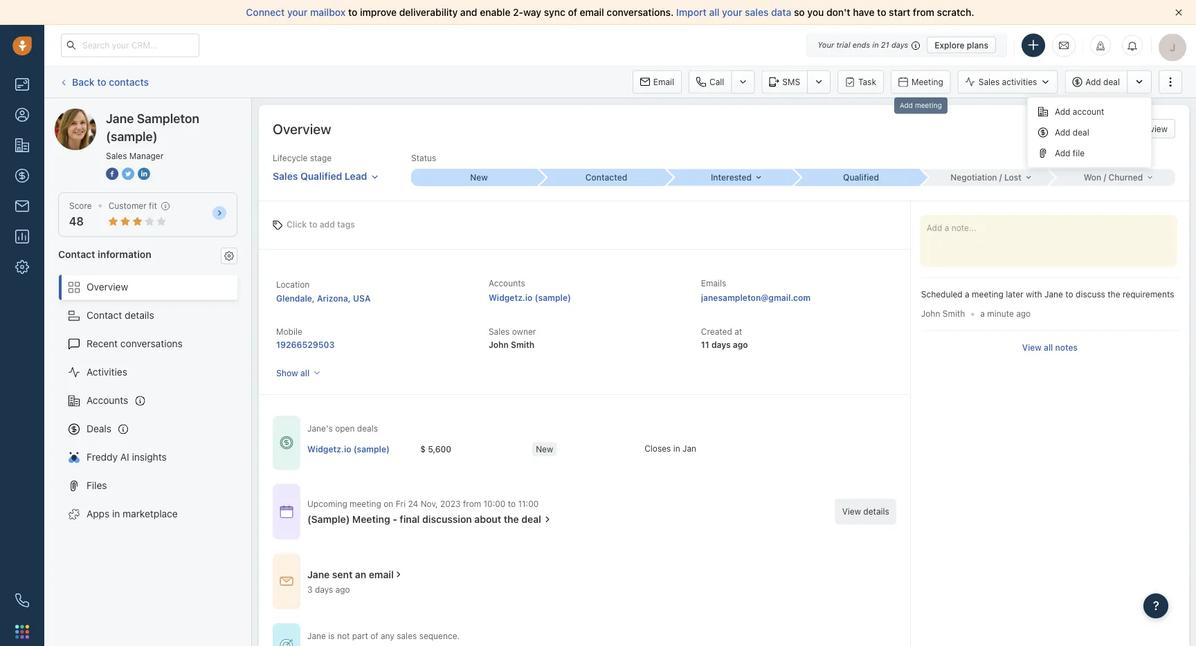 Task type: vqa. For each thing, say whether or not it's contained in the screenshot.
Show all's "all"
yes



Task type: locate. For each thing, give the bounding box(es) containing it.
0 vertical spatial widgetz.io (sample) link
[[489, 293, 571, 303]]

0 horizontal spatial container_wx8msf4aqz5i3rn1 image
[[280, 436, 294, 450]]

arizona,
[[317, 294, 351, 303]]

explore plans link
[[927, 37, 997, 53]]

0 horizontal spatial smith
[[511, 340, 535, 350]]

view all notes link
[[1023, 342, 1078, 353]]

0 horizontal spatial from
[[463, 499, 481, 509]]

1 vertical spatial of
[[371, 632, 379, 642]]

0 horizontal spatial meeting
[[350, 499, 381, 509]]

0 horizontal spatial all
[[301, 369, 310, 378]]

overview
[[1134, 124, 1168, 134]]

discuss
[[1076, 290, 1106, 300]]

interested link
[[666, 169, 794, 186]]

meeting down on
[[352, 514, 390, 526]]

2 vertical spatial deal
[[522, 514, 541, 526]]

add inside "button"
[[1086, 77, 1102, 87]]

deal down 11:00
[[522, 514, 541, 526]]

(sample) up owner
[[535, 293, 571, 303]]

sales right any
[[397, 632, 417, 642]]

meeting left on
[[350, 499, 381, 509]]

0 vertical spatial overview
[[273, 121, 331, 137]]

call link
[[689, 70, 732, 94]]

customer
[[109, 201, 147, 211]]

1 horizontal spatial from
[[913, 7, 935, 18]]

0 vertical spatial in
[[873, 41, 879, 50]]

view for view details
[[843, 507, 861, 517]]

1 horizontal spatial days
[[712, 340, 731, 350]]

0 horizontal spatial email
[[369, 569, 394, 581]]

score
[[69, 201, 92, 211]]

from right start
[[913, 7, 935, 18]]

2 / from the left
[[1104, 173, 1107, 183]]

view details
[[843, 507, 890, 517]]

customer fit
[[109, 201, 157, 211]]

1 vertical spatial widgetz.io (sample) link
[[307, 444, 390, 456]]

1 horizontal spatial your
[[722, 7, 743, 18]]

1 vertical spatial widgetz.io
[[307, 445, 351, 455]]

from right 2023
[[463, 499, 481, 509]]

of right sync
[[568, 7, 577, 18]]

0 vertical spatial container_wx8msf4aqz5i3rn1 image
[[280, 436, 294, 450]]

conversations.
[[607, 7, 674, 18]]

emails
[[701, 279, 727, 288]]

trial
[[837, 41, 851, 50]]

contact up "recent" at the left bottom of the page
[[87, 310, 122, 321]]

2 vertical spatial ago
[[336, 585, 350, 595]]

to left discuss
[[1066, 290, 1074, 300]]

of left any
[[371, 632, 379, 642]]

add deal button
[[1065, 70, 1127, 94]]

stage
[[310, 153, 332, 163]]

john down scheduled
[[922, 309, 941, 319]]

widgetz.io (sample) link down the 'open'
[[307, 444, 390, 456]]

overview up "contact details"
[[87, 282, 128, 293]]

1 vertical spatial container_wx8msf4aqz5i3rn1 image
[[394, 570, 404, 580]]

1 horizontal spatial container_wx8msf4aqz5i3rn1 image
[[394, 570, 404, 580]]

new inside "row"
[[536, 445, 554, 455]]

0 horizontal spatial new
[[470, 173, 488, 183]]

discussion
[[422, 514, 472, 526]]

all left notes
[[1044, 343, 1054, 352]]

contact
[[58, 248, 95, 260], [87, 310, 122, 321]]

to left add
[[309, 220, 318, 230]]

add meeting
[[900, 101, 942, 109]]

2 horizontal spatial ago
[[1017, 309, 1031, 319]]

0 horizontal spatial deal
[[522, 514, 541, 526]]

1 vertical spatial days
[[712, 340, 731, 350]]

sales activities button
[[958, 70, 1065, 94], [958, 70, 1058, 94]]

1 vertical spatial in
[[674, 444, 681, 454]]

add deal inside "button"
[[1086, 77, 1121, 87]]

1 horizontal spatial sales
[[745, 7, 769, 18]]

1 horizontal spatial accounts
[[489, 279, 525, 288]]

row containing closes in jan
[[307, 436, 757, 464]]

in inside "row"
[[674, 444, 681, 454]]

add deal up "add file" on the top
[[1055, 128, 1090, 137]]

way
[[524, 7, 542, 18]]

1 vertical spatial meeting
[[352, 514, 390, 526]]

contact for contact details
[[87, 310, 122, 321]]

email right sync
[[580, 7, 604, 18]]

1 horizontal spatial all
[[709, 7, 720, 18]]

meeting down meeting button
[[915, 101, 942, 109]]

sampleton up manager
[[137, 111, 199, 126]]

sales for sales manager
[[106, 151, 127, 161]]

0 vertical spatial of
[[568, 7, 577, 18]]

1 / from the left
[[1000, 173, 1003, 183]]

an
[[355, 569, 367, 581]]

0 vertical spatial add deal
[[1086, 77, 1121, 87]]

deal
[[1104, 77, 1121, 87], [1073, 128, 1090, 137], [522, 514, 541, 526]]

1 vertical spatial view
[[843, 507, 861, 517]]

sales left owner
[[489, 327, 510, 337]]

0 horizontal spatial days
[[315, 585, 333, 595]]

widgetz.io inside accounts widgetz.io (sample)
[[489, 293, 533, 303]]

recent
[[87, 338, 118, 350]]

0 vertical spatial from
[[913, 7, 935, 18]]

1 horizontal spatial new
[[536, 445, 554, 455]]

call
[[710, 77, 725, 87]]

2 horizontal spatial meeting
[[972, 290, 1004, 300]]

1 horizontal spatial overview
[[273, 121, 331, 137]]

1 horizontal spatial deal
[[1073, 128, 1090, 137]]

meeting up minute
[[972, 290, 1004, 300]]

to
[[348, 7, 358, 18], [878, 7, 887, 18], [97, 76, 106, 87], [309, 220, 318, 230], [1066, 290, 1074, 300], [508, 499, 516, 509]]

overview up lifecycle stage
[[273, 121, 331, 137]]

ends
[[853, 41, 871, 50]]

1 vertical spatial meeting
[[972, 290, 1004, 300]]

the down 10:00
[[504, 514, 519, 526]]

0 horizontal spatial a
[[965, 290, 970, 300]]

widgetz.io down "jane's"
[[307, 445, 351, 455]]

john
[[922, 309, 941, 319], [489, 340, 509, 350]]

/ left lost
[[1000, 173, 1003, 183]]

interested
[[711, 173, 752, 183]]

0 vertical spatial all
[[709, 7, 720, 18]]

1 vertical spatial overview
[[87, 282, 128, 293]]

jane down back
[[82, 108, 104, 120]]

1 horizontal spatial meeting
[[915, 101, 942, 109]]

smith down scheduled
[[943, 309, 966, 319]]

0 horizontal spatial widgetz.io
[[307, 445, 351, 455]]

2 vertical spatial in
[[112, 509, 120, 520]]

2 horizontal spatial in
[[873, 41, 879, 50]]

sales left activities
[[979, 77, 1000, 87]]

2 horizontal spatial all
[[1044, 343, 1054, 352]]

jane down contacts
[[106, 111, 134, 126]]

deal up account on the right of page
[[1104, 77, 1121, 87]]

add down meeting button
[[900, 101, 913, 109]]

jane sampleton (sample)
[[82, 108, 196, 120], [106, 111, 199, 144]]

you
[[808, 7, 824, 18]]

meeting inside tooltip
[[915, 101, 942, 109]]

1 horizontal spatial a
[[981, 309, 985, 319]]

view details link
[[836, 499, 897, 525]]

to right back
[[97, 76, 106, 87]]

call button
[[689, 70, 732, 94]]

0 vertical spatial smith
[[943, 309, 966, 319]]

meeting up add meeting
[[912, 77, 944, 87]]

accounts for accounts widgetz.io (sample)
[[489, 279, 525, 288]]

1 vertical spatial email
[[369, 569, 394, 581]]

0 horizontal spatial /
[[1000, 173, 1003, 183]]

negotiation / lost link
[[921, 169, 1049, 186]]

won
[[1084, 173, 1102, 183]]

jane up 3
[[307, 569, 330, 581]]

customize
[[1090, 124, 1131, 134]]

accounts for accounts
[[87, 395, 128, 407]]

container_wx8msf4aqz5i3rn1 image
[[280, 436, 294, 450], [394, 570, 404, 580]]

contact down 48 "button" on the left of the page
[[58, 248, 95, 260]]

add file
[[1055, 149, 1085, 158]]

1 horizontal spatial details
[[864, 507, 890, 517]]

(sample) inside 'link'
[[354, 445, 390, 455]]

1 vertical spatial from
[[463, 499, 481, 509]]

phone image
[[15, 594, 29, 608]]

email right an
[[369, 569, 394, 581]]

show
[[276, 369, 298, 378]]

a right scheduled
[[965, 290, 970, 300]]

0 vertical spatial contact
[[58, 248, 95, 260]]

1 vertical spatial accounts
[[87, 395, 128, 407]]

upcoming
[[307, 499, 347, 509]]

sales down lifecycle at the top of the page
[[273, 170, 298, 182]]

lifecycle stage
[[273, 153, 332, 163]]

1 vertical spatial a
[[981, 309, 985, 319]]

1 vertical spatial new
[[536, 445, 554, 455]]

smith inside sales owner john smith
[[511, 340, 535, 350]]

add up account on the right of page
[[1086, 77, 1102, 87]]

task
[[859, 77, 877, 87]]

and
[[460, 7, 478, 18]]

add up "add file" on the top
[[1055, 128, 1071, 137]]

0 vertical spatial email
[[580, 7, 604, 18]]

1 horizontal spatial widgetz.io
[[489, 293, 533, 303]]

add inside tooltip
[[900, 101, 913, 109]]

accounts inside accounts widgetz.io (sample)
[[489, 279, 525, 288]]

qualified inside sales qualified lead link
[[301, 170, 342, 182]]

(sample) up sales manager at the left of page
[[106, 129, 158, 144]]

(sample) inside accounts widgetz.io (sample)
[[535, 293, 571, 303]]

container_wx8msf4aqz5i3rn1 image right an
[[394, 570, 404, 580]]

2-
[[513, 7, 524, 18]]

add meeting tooltip
[[895, 97, 948, 117]]

days right 21
[[892, 41, 909, 50]]

created at 11 days ago
[[701, 327, 748, 350]]

0 horizontal spatial view
[[843, 507, 861, 517]]

row
[[307, 436, 757, 464]]

48
[[69, 215, 84, 228]]

a minute ago
[[981, 309, 1031, 319]]

0 horizontal spatial your
[[287, 7, 308, 18]]

container_wx8msf4aqz5i3rn1 image left upcoming
[[280, 505, 294, 519]]

0 vertical spatial the
[[1108, 290, 1121, 300]]

0 vertical spatial widgetz.io
[[489, 293, 533, 303]]

(sample)
[[307, 514, 350, 526]]

negotiation
[[951, 173, 998, 183]]

glendale, arizona, usa link
[[276, 294, 371, 303]]

container_wx8msf4aqz5i3rn1 image left widgetz.io (sample)
[[280, 436, 294, 450]]

container_wx8msf4aqz5i3rn1 image
[[280, 505, 294, 519], [543, 515, 553, 525], [280, 575, 294, 589], [280, 639, 294, 647]]

deal inside "button"
[[1104, 77, 1121, 87]]

at
[[735, 327, 743, 337]]

meeting for upcoming meeting on fri 24 nov, 2023 from 10:00 to 11:00
[[350, 499, 381, 509]]

/ for negotiation
[[1000, 173, 1003, 183]]

your right the import
[[722, 7, 743, 18]]

0 vertical spatial view
[[1023, 343, 1042, 352]]

/ inside 'link'
[[1000, 173, 1003, 183]]

/ right won in the top of the page
[[1104, 173, 1107, 183]]

your
[[818, 41, 835, 50]]

1 horizontal spatial qualified
[[844, 173, 879, 183]]

1 vertical spatial contact
[[87, 310, 122, 321]]

sales qualified lead link
[[273, 164, 379, 184]]

contact for contact information
[[58, 248, 95, 260]]

1 horizontal spatial ago
[[733, 340, 748, 350]]

1 vertical spatial add deal
[[1055, 128, 1090, 137]]

0 horizontal spatial details
[[125, 310, 154, 321]]

interested button
[[666, 169, 794, 186]]

mobile
[[276, 327, 303, 337]]

smith down owner
[[511, 340, 535, 350]]

ago down later
[[1017, 309, 1031, 319]]

0 horizontal spatial ago
[[336, 585, 350, 595]]

activities
[[1002, 77, 1038, 87]]

1 horizontal spatial /
[[1104, 173, 1107, 183]]

0 vertical spatial deal
[[1104, 77, 1121, 87]]

2 vertical spatial all
[[301, 369, 310, 378]]

container_wx8msf4aqz5i3rn1 image left is
[[280, 639, 294, 647]]

0 horizontal spatial the
[[504, 514, 519, 526]]

details
[[125, 310, 154, 321], [864, 507, 890, 517]]

days
[[892, 41, 909, 50], [712, 340, 731, 350], [315, 585, 333, 595]]

john down accounts widgetz.io (sample)
[[489, 340, 509, 350]]

accounts up owner
[[489, 279, 525, 288]]

not
[[337, 632, 350, 642]]

jane inside 'jane sampleton (sample)'
[[106, 111, 134, 126]]

contacted link
[[539, 169, 666, 186]]

/ for won
[[1104, 173, 1107, 183]]

1 horizontal spatial view
[[1023, 343, 1042, 352]]

in left 21
[[873, 41, 879, 50]]

jane left is
[[307, 632, 326, 642]]

widgetz.io (sample)
[[307, 445, 390, 455]]

your
[[287, 7, 308, 18], [722, 7, 743, 18]]

0 vertical spatial a
[[965, 290, 970, 300]]

add deal
[[1086, 77, 1121, 87], [1055, 128, 1090, 137]]

jan
[[683, 444, 697, 454]]

qualified link
[[794, 169, 921, 186]]

1 your from the left
[[287, 7, 308, 18]]

add left account on the right of page
[[1055, 107, 1071, 117]]

widgetz.io (sample) link
[[489, 293, 571, 303], [307, 444, 390, 456]]

jane sampleton (sample) down contacts
[[82, 108, 196, 120]]

ago down at
[[733, 340, 748, 350]]

0 horizontal spatial accounts
[[87, 395, 128, 407]]

add deal up account on the right of page
[[1086, 77, 1121, 87]]

sales up facebook circled icon
[[106, 151, 127, 161]]

show all
[[276, 369, 310, 378]]

connect your mailbox to improve deliverability and enable 2-way sync of email conversations. import all your sales data so you don't have to start from scratch.
[[246, 7, 975, 18]]

(sample) down deals
[[354, 445, 390, 455]]

1 vertical spatial ago
[[733, 340, 748, 350]]

sampleton down contacts
[[106, 108, 154, 120]]

0 vertical spatial meeting
[[912, 77, 944, 87]]

a
[[965, 290, 970, 300], [981, 309, 985, 319]]

sales left data
[[745, 7, 769, 18]]

sampleton inside 'jane sampleton (sample)'
[[137, 111, 199, 126]]

data
[[772, 7, 792, 18]]

2 your from the left
[[722, 7, 743, 18]]

1 vertical spatial details
[[864, 507, 890, 517]]

all right the import
[[709, 7, 720, 18]]

the right discuss
[[1108, 290, 1121, 300]]

0 vertical spatial meeting
[[915, 101, 942, 109]]

view for view all notes
[[1023, 343, 1042, 352]]

0 vertical spatial details
[[125, 310, 154, 321]]

0 horizontal spatial of
[[371, 632, 379, 642]]

janesampleton@gmail.com
[[701, 293, 811, 303]]

start
[[889, 7, 911, 18]]

jane
[[82, 108, 104, 120], [106, 111, 134, 126], [1045, 290, 1064, 300], [307, 569, 330, 581], [307, 632, 326, 642]]

2 horizontal spatial deal
[[1104, 77, 1121, 87]]

2 vertical spatial meeting
[[350, 499, 381, 509]]

widgetz.io up owner
[[489, 293, 533, 303]]

of
[[568, 7, 577, 18], [371, 632, 379, 642]]

all right show
[[301, 369, 310, 378]]

to left 11:00
[[508, 499, 516, 509]]

from
[[913, 7, 935, 18], [463, 499, 481, 509]]

details for view details
[[864, 507, 890, 517]]

sales
[[745, 7, 769, 18], [397, 632, 417, 642]]

a left minute
[[981, 309, 985, 319]]

in left jan in the right bottom of the page
[[674, 444, 681, 454]]

email button
[[633, 70, 682, 94]]

1 vertical spatial smith
[[511, 340, 535, 350]]

back to contacts
[[72, 76, 149, 87]]

19266529503 link
[[276, 340, 335, 350]]

your left mailbox
[[287, 7, 308, 18]]

1 horizontal spatial of
[[568, 7, 577, 18]]

file
[[1073, 149, 1085, 158]]

in right the 'apps'
[[112, 509, 120, 520]]

0 vertical spatial accounts
[[489, 279, 525, 288]]

days right 3
[[315, 585, 333, 595]]

accounts down activities
[[87, 395, 128, 407]]

1 vertical spatial the
[[504, 514, 519, 526]]

1 horizontal spatial john
[[922, 309, 941, 319]]

widgetz.io (sample) link up owner
[[489, 293, 571, 303]]

days down created
[[712, 340, 731, 350]]

0 horizontal spatial in
[[112, 509, 120, 520]]

deal down 'add account'
[[1073, 128, 1090, 137]]

11:00
[[518, 499, 539, 509]]

0 vertical spatial days
[[892, 41, 909, 50]]

closes in jan
[[645, 444, 697, 454]]

ago down the sent at bottom
[[336, 585, 350, 595]]



Task type: describe. For each thing, give the bounding box(es) containing it.
ago for 3 days ago
[[336, 585, 350, 595]]

improve
[[360, 7, 397, 18]]

deals
[[87, 424, 112, 435]]

any
[[381, 632, 395, 642]]

contacts
[[109, 76, 149, 87]]

emails janesampleton@gmail.com
[[701, 279, 811, 303]]

0 horizontal spatial overview
[[87, 282, 128, 293]]

$ 5,600
[[421, 445, 452, 455]]

so
[[794, 7, 805, 18]]

days inside "created at 11 days ago"
[[712, 340, 731, 350]]

all for view all notes
[[1044, 343, 1054, 352]]

your trial ends in 21 days
[[818, 41, 909, 50]]

enable
[[480, 7, 511, 18]]

freddy ai insights
[[87, 452, 167, 463]]

explore plans
[[935, 40, 989, 50]]

notes
[[1056, 343, 1078, 352]]

24
[[408, 499, 418, 509]]

in for closes in jan
[[674, 444, 681, 454]]

Search your CRM... text field
[[61, 34, 199, 57]]

0 horizontal spatial meeting
[[352, 514, 390, 526]]

$
[[421, 445, 426, 455]]

all for show all
[[301, 369, 310, 378]]

(sample) up manager
[[157, 108, 196, 120]]

is
[[328, 632, 335, 642]]

to right mailbox
[[348, 7, 358, 18]]

meeting inside button
[[912, 77, 944, 87]]

ago for a minute ago
[[1017, 309, 1031, 319]]

container_wx8msf4aqz5i3rn1 image left 3
[[280, 575, 294, 589]]

jane sampleton (sample) up manager
[[106, 111, 199, 144]]

apps in marketplace
[[87, 509, 178, 520]]

insights
[[132, 452, 167, 463]]

0 horizontal spatial sales
[[397, 632, 417, 642]]

have
[[853, 7, 875, 18]]

container_wx8msf4aqz5i3rn1 image right about
[[543, 515, 553, 525]]

sms button
[[762, 70, 808, 94]]

twitter circled image
[[122, 166, 134, 181]]

email image
[[1060, 40, 1069, 51]]

information
[[98, 248, 151, 260]]

scheduled a meeting later with jane to discuss the requirements
[[922, 290, 1175, 300]]

jane sent an email
[[307, 569, 394, 581]]

jane's open deals
[[307, 424, 378, 434]]

status
[[411, 153, 436, 163]]

widgetz.io inside 'link'
[[307, 445, 351, 455]]

lifecycle
[[273, 153, 308, 163]]

facebook circled image
[[106, 166, 118, 181]]

fit
[[149, 201, 157, 211]]

close image
[[1176, 9, 1183, 16]]

won / churned link
[[1049, 169, 1176, 186]]

location glendale, arizona, usa
[[276, 280, 371, 303]]

sales inside sales owner john smith
[[489, 327, 510, 337]]

scratch.
[[937, 7, 975, 18]]

john inside sales owner john smith
[[489, 340, 509, 350]]

deals
[[357, 424, 378, 434]]

contacted
[[586, 173, 628, 183]]

contact details
[[87, 310, 154, 321]]

connect your mailbox link
[[246, 7, 348, 18]]

sales for sales activities
[[979, 77, 1000, 87]]

details for contact details
[[125, 310, 154, 321]]

48 button
[[69, 215, 84, 228]]

contact information
[[58, 248, 151, 260]]

qualified inside qualified link
[[844, 173, 879, 183]]

1 horizontal spatial smith
[[943, 309, 966, 319]]

owner
[[512, 327, 536, 337]]

0 vertical spatial john
[[922, 309, 941, 319]]

explore
[[935, 40, 965, 50]]

1 horizontal spatial email
[[580, 7, 604, 18]]

created
[[701, 327, 733, 337]]

mng settings image
[[224, 251, 234, 261]]

2 vertical spatial days
[[315, 585, 333, 595]]

usa
[[353, 294, 371, 303]]

mailbox
[[310, 7, 346, 18]]

janesampleton@gmail.com link
[[701, 291, 811, 305]]

sequence.
[[419, 632, 460, 642]]

2 horizontal spatial days
[[892, 41, 909, 50]]

freshworks switcher image
[[15, 626, 29, 639]]

conversations
[[120, 338, 183, 350]]

jane's
[[307, 424, 333, 434]]

linkedin circled image
[[138, 166, 150, 181]]

add account
[[1055, 107, 1105, 117]]

add left the file
[[1055, 149, 1071, 158]]

3 days ago
[[307, 585, 350, 595]]

in for apps in marketplace
[[112, 509, 120, 520]]

5,600
[[428, 445, 452, 455]]

sync
[[544, 7, 566, 18]]

plans
[[967, 40, 989, 50]]

0 vertical spatial new
[[470, 173, 488, 183]]

1 horizontal spatial the
[[1108, 290, 1121, 300]]

negotiation / lost
[[951, 173, 1022, 183]]

sales qualified lead
[[273, 170, 367, 182]]

files
[[87, 480, 107, 492]]

won / churned button
[[1049, 169, 1176, 186]]

tags
[[337, 220, 355, 230]]

-
[[393, 514, 397, 526]]

accounts widgetz.io (sample)
[[489, 279, 571, 303]]

sales owner john smith
[[489, 327, 536, 350]]

recent conversations
[[87, 338, 183, 350]]

final
[[400, 514, 420, 526]]

meeting for add meeting
[[915, 101, 942, 109]]

meeting button
[[891, 70, 951, 94]]

scheduled
[[922, 290, 963, 300]]

(sample) meeting - final discussion about the deal
[[307, 514, 541, 526]]

connect
[[246, 7, 285, 18]]

0 vertical spatial sales
[[745, 7, 769, 18]]

later
[[1006, 290, 1024, 300]]

(sample) inside 'jane sampleton (sample)'
[[106, 129, 158, 144]]

negotiation / lost button
[[921, 169, 1049, 186]]

jane is not part of any sales sequence.
[[307, 632, 460, 642]]

churned
[[1109, 173, 1144, 183]]

sales for sales qualified lead
[[273, 170, 298, 182]]

phone element
[[8, 587, 36, 615]]

sales activities
[[979, 77, 1038, 87]]

click
[[287, 220, 307, 230]]

apps
[[87, 509, 110, 520]]

ago inside "created at 11 days ago"
[[733, 340, 748, 350]]

1 vertical spatial deal
[[1073, 128, 1090, 137]]

back
[[72, 76, 95, 87]]

upcoming meeting on fri 24 nov, 2023 from 10:00 to 11:00
[[307, 499, 539, 509]]

jane right with
[[1045, 290, 1064, 300]]

to left start
[[878, 7, 887, 18]]



